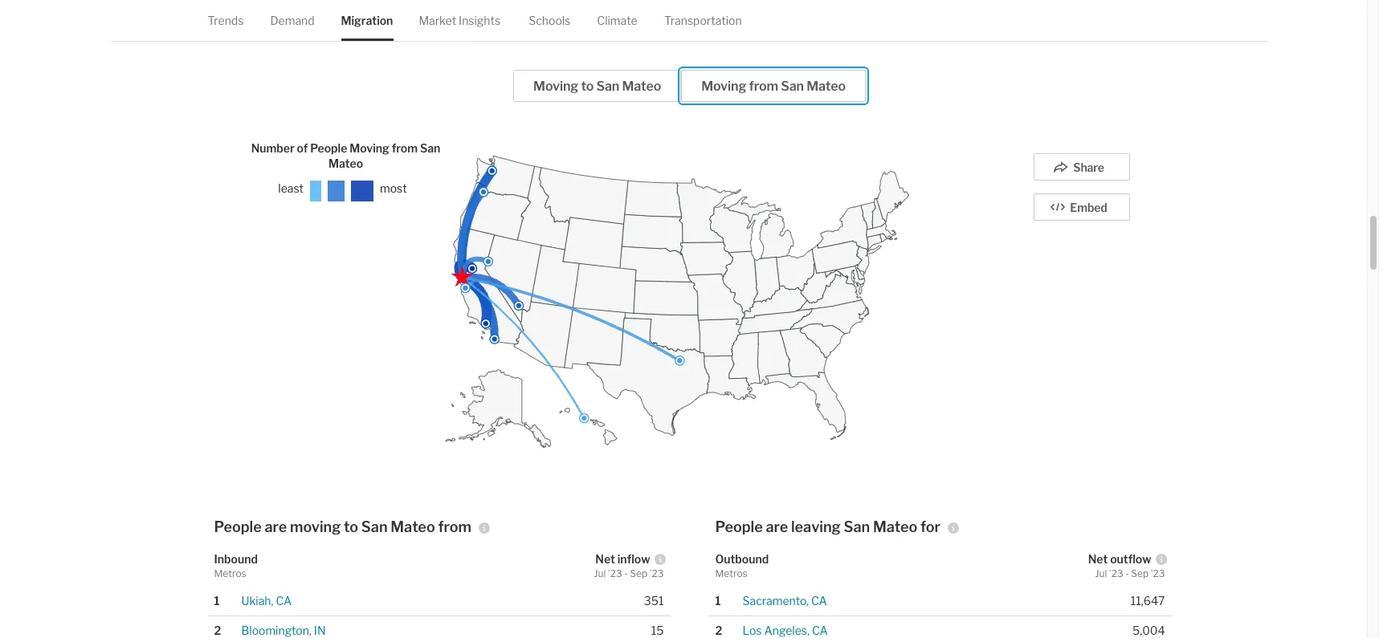 Task type: vqa. For each thing, say whether or not it's contained in the screenshot.
Burlington Real Estate's Real
no



Task type: describe. For each thing, give the bounding box(es) containing it.
ukiah, ca
[[241, 595, 292, 608]]

share button
[[1033, 153, 1130, 181]]

market
[[419, 14, 456, 27]]

moving for moving from
[[701, 79, 746, 94]]

bloomington, in link
[[241, 624, 326, 637]]

transportation link
[[664, 0, 742, 41]]

15
[[651, 624, 664, 637]]

jul '23 - sep '23 for people are moving to san mateo from
[[594, 568, 664, 580]]

share
[[1073, 160, 1104, 174]]

mateo inside "number of people moving from san mateo"
[[328, 157, 363, 170]]

metro
[[280, 21, 316, 36]]

jul for people are leaving san mateo for
[[1095, 568, 1107, 580]]

moving from san mateo
[[701, 79, 846, 94]]

into
[[445, 3, 468, 18]]

sep for people are leaving san mateo for
[[1131, 568, 1149, 580]]

number of people moving from san mateo
[[251, 141, 440, 170]]

5,004
[[1133, 624, 1165, 637]]

net inflow
[[595, 552, 650, 566]]

2 for people are moving to san mateo from
[[214, 624, 221, 637]]

- for people are leaving san mateo for
[[1125, 568, 1129, 580]]

los angeles, ca link
[[743, 624, 828, 637]]

climate link
[[597, 0, 637, 41]]

1 vertical spatial to
[[581, 79, 594, 94]]

net for people are leaving san mateo for
[[1088, 552, 1108, 566]]

sacramento,
[[743, 595, 809, 608]]

1 for people are leaving san mateo for
[[715, 595, 721, 608]]

inflow
[[617, 552, 650, 566]]

moving to san mateo
[[533, 79, 661, 94]]

ca for leaving
[[811, 595, 827, 608]]

embed
[[1070, 201, 1107, 214]]

leaving
[[791, 519, 841, 536]]

outflow
[[1110, 552, 1151, 566]]

number
[[251, 141, 295, 155]]

net outflow
[[1088, 552, 1151, 566]]

los angeles, ca
[[743, 624, 828, 637]]

3 '23 from the left
[[1109, 568, 1123, 580]]

ukiah homebuyers searched to move into san mateo
[[220, 3, 535, 18]]

- for people are moving to san mateo from
[[624, 568, 628, 580]]

are for leaving
[[766, 519, 788, 536]]

move
[[409, 3, 442, 18]]

least
[[278, 182, 304, 195]]

more than any other metro followed by
[[220, 3, 599, 36]]

1 '23 from the left
[[608, 568, 622, 580]]

sacramento, ca link
[[743, 595, 827, 608]]

4 '23 from the left
[[1151, 568, 1165, 580]]

in
[[314, 624, 326, 637]]

1 for people are moving to san mateo from
[[214, 595, 220, 608]]

moving for moving to
[[533, 79, 578, 94]]

moving inside "number of people moving from san mateo"
[[350, 141, 389, 155]]

schools
[[529, 14, 571, 27]]

angeles,
[[764, 624, 810, 637]]

migration link
[[341, 0, 393, 41]]

transportation
[[664, 14, 742, 27]]

people inside "number of people moving from san mateo"
[[310, 141, 347, 155]]

by
[[373, 21, 388, 36]]

ukiah,
[[241, 595, 274, 608]]

351
[[644, 595, 664, 608]]

embed button
[[1033, 193, 1130, 221]]

any
[[220, 21, 242, 36]]

trends
[[208, 14, 244, 27]]

0 vertical spatial from
[[749, 79, 778, 94]]

bloomington
[[391, 21, 468, 36]]

sep for people are moving to san mateo from
[[630, 568, 648, 580]]

to for san
[[393, 3, 406, 18]]



Task type: locate. For each thing, give the bounding box(es) containing it.
1 horizontal spatial jul
[[1095, 568, 1107, 580]]

than
[[572, 3, 599, 18]]

from inside "number of people moving from san mateo"
[[392, 141, 418, 155]]

11,647
[[1131, 595, 1165, 608]]

to down than
[[581, 79, 594, 94]]

2 are from the left
[[766, 519, 788, 536]]

2 left bloomington,
[[214, 624, 221, 637]]

0 horizontal spatial are
[[265, 519, 287, 536]]

0 horizontal spatial net
[[595, 552, 615, 566]]

for
[[921, 519, 941, 536]]

moving down transportation link
[[701, 79, 746, 94]]

'23
[[608, 568, 622, 580], [650, 568, 664, 580], [1109, 568, 1123, 580], [1151, 568, 1165, 580]]

net
[[595, 552, 615, 566], [1088, 552, 1108, 566]]

are left leaving
[[766, 519, 788, 536]]

are left moving
[[265, 519, 287, 536]]

.
[[545, 21, 547, 36]]

are for moving
[[265, 519, 287, 536]]

followed
[[319, 21, 371, 36]]

1 are from the left
[[265, 519, 287, 536]]

1 horizontal spatial net
[[1088, 552, 1108, 566]]

people are leaving san mateo for
[[715, 519, 941, 536]]

1 horizontal spatial are
[[766, 519, 788, 536]]

1 horizontal spatial people
[[310, 141, 347, 155]]

jul '23 - sep '23 for people are leaving san mateo for
[[1095, 568, 1165, 580]]

demand
[[270, 14, 315, 27]]

trends link
[[208, 0, 244, 41]]

from
[[749, 79, 778, 94], [392, 141, 418, 155], [438, 519, 471, 536]]

net for people are moving to san mateo from
[[595, 552, 615, 566]]

bloomington, in
[[241, 624, 326, 637]]

2 horizontal spatial people
[[715, 519, 763, 536]]

jul '23 - sep '23
[[594, 568, 664, 580], [1095, 568, 1165, 580]]

2 sep from the left
[[1131, 568, 1149, 580]]

'23 down net inflow on the bottom
[[608, 568, 622, 580]]

most
[[380, 182, 407, 195]]

san
[[470, 3, 493, 18], [596, 79, 619, 94], [781, 79, 804, 94], [420, 141, 440, 155], [361, 519, 388, 536], [844, 519, 870, 536]]

ca for moving
[[276, 595, 292, 608]]

demand link
[[270, 0, 315, 41]]

jul for people are moving to san mateo from
[[594, 568, 606, 580]]

metros for people are leaving san mateo for
[[715, 568, 748, 580]]

1 horizontal spatial moving
[[533, 79, 578, 94]]

people for people are leaving san mateo for
[[715, 519, 763, 536]]

0 horizontal spatial moving
[[350, 141, 389, 155]]

1 jul '23 - sep '23 from the left
[[594, 568, 664, 580]]

ca right the ukiah,
[[276, 595, 292, 608]]

net left outflow
[[1088, 552, 1108, 566]]

0 horizontal spatial 1
[[214, 595, 220, 608]]

bloomington and chicago .
[[391, 21, 547, 36]]

sep
[[630, 568, 648, 580], [1131, 568, 1149, 580]]

people for people are moving to san mateo from
[[214, 519, 262, 536]]

2 vertical spatial from
[[438, 519, 471, 536]]

metros down outbound
[[715, 568, 748, 580]]

2 jul '23 - sep '23 from the left
[[1095, 568, 1165, 580]]

2 1 from the left
[[715, 595, 721, 608]]

1
[[214, 595, 220, 608], [715, 595, 721, 608]]

2 net from the left
[[1088, 552, 1108, 566]]

1 - from the left
[[624, 568, 628, 580]]

schools link
[[529, 0, 571, 41]]

1 horizontal spatial metros
[[715, 568, 748, 580]]

migration
[[341, 14, 393, 27]]

net left inflow
[[595, 552, 615, 566]]

to for from
[[344, 519, 358, 536]]

2 for people are leaving san mateo for
[[715, 624, 722, 637]]

0 horizontal spatial jul
[[594, 568, 606, 580]]

2 left los
[[715, 624, 722, 637]]

market insights link
[[419, 0, 500, 41]]

homebuyers
[[257, 3, 332, 18]]

0 vertical spatial to
[[393, 3, 406, 18]]

and
[[471, 21, 493, 36]]

moving down . on the top of page
[[533, 79, 578, 94]]

1 1 from the left
[[214, 595, 220, 608]]

more
[[537, 3, 569, 18]]

to
[[393, 3, 406, 18], [581, 79, 594, 94], [344, 519, 358, 536]]

0 horizontal spatial 2
[[214, 624, 221, 637]]

-
[[624, 568, 628, 580], [1125, 568, 1129, 580]]

are
[[265, 519, 287, 536], [766, 519, 788, 536]]

metros for people are moving to san mateo from
[[214, 568, 246, 580]]

people up the inbound at the bottom left
[[214, 519, 262, 536]]

jul down net outflow
[[1095, 568, 1107, 580]]

ca right sacramento,
[[811, 595, 827, 608]]

0 horizontal spatial people
[[214, 519, 262, 536]]

2 metros from the left
[[715, 568, 748, 580]]

1 metros from the left
[[214, 568, 246, 580]]

2 '23 from the left
[[650, 568, 664, 580]]

1 horizontal spatial 1
[[715, 595, 721, 608]]

people up outbound
[[715, 519, 763, 536]]

2 vertical spatial to
[[344, 519, 358, 536]]

bloomington,
[[241, 624, 312, 637]]

jul down net inflow on the bottom
[[594, 568, 606, 580]]

1 sep from the left
[[630, 568, 648, 580]]

2 horizontal spatial from
[[749, 79, 778, 94]]

1 net from the left
[[595, 552, 615, 566]]

chicago
[[496, 21, 545, 36]]

1 down outbound
[[715, 595, 721, 608]]

ca
[[276, 595, 292, 608], [811, 595, 827, 608], [812, 624, 828, 637]]

jul '23 - sep '23 down inflow
[[594, 568, 664, 580]]

0 horizontal spatial jul '23 - sep '23
[[594, 568, 664, 580]]

2 jul from the left
[[1095, 568, 1107, 580]]

'23 down net outflow
[[1109, 568, 1123, 580]]

outbound
[[715, 552, 769, 566]]

ca right angeles,
[[812, 624, 828, 637]]

insights
[[459, 14, 500, 27]]

0 horizontal spatial from
[[392, 141, 418, 155]]

ukiah, ca link
[[241, 595, 292, 608]]

1 horizontal spatial to
[[393, 3, 406, 18]]

2 2 from the left
[[715, 624, 722, 637]]

los
[[743, 624, 762, 637]]

sep down outflow
[[1131, 568, 1149, 580]]

2 horizontal spatial to
[[581, 79, 594, 94]]

sacramento, ca
[[743, 595, 827, 608]]

- down net inflow on the bottom
[[624, 568, 628, 580]]

metros down the inbound at the bottom left
[[214, 568, 246, 580]]

to right moving
[[344, 519, 358, 536]]

people
[[310, 141, 347, 155], [214, 519, 262, 536], [715, 519, 763, 536]]

0 horizontal spatial -
[[624, 568, 628, 580]]

1 2 from the left
[[214, 624, 221, 637]]

people are moving to san mateo from
[[214, 519, 471, 536]]

1 jul from the left
[[594, 568, 606, 580]]

moving
[[533, 79, 578, 94], [701, 79, 746, 94], [350, 141, 389, 155]]

people right of
[[310, 141, 347, 155]]

other
[[245, 21, 277, 36]]

2 - from the left
[[1125, 568, 1129, 580]]

0 horizontal spatial sep
[[630, 568, 648, 580]]

searched
[[335, 3, 391, 18]]

climate
[[597, 14, 637, 27]]

moving up most on the left
[[350, 141, 389, 155]]

1 horizontal spatial from
[[438, 519, 471, 536]]

0 horizontal spatial metros
[[214, 568, 246, 580]]

moving
[[290, 519, 341, 536]]

1 vertical spatial from
[[392, 141, 418, 155]]

of
[[297, 141, 308, 155]]

1 horizontal spatial sep
[[1131, 568, 1149, 580]]

2 horizontal spatial moving
[[701, 79, 746, 94]]

1 horizontal spatial jul '23 - sep '23
[[1095, 568, 1165, 580]]

metros
[[214, 568, 246, 580], [715, 568, 748, 580]]

market insights
[[419, 14, 500, 27]]

- down outflow
[[1125, 568, 1129, 580]]

inbound
[[214, 552, 258, 566]]

1 horizontal spatial 2
[[715, 624, 722, 637]]

'23 up "11,647"
[[1151, 568, 1165, 580]]

mateo
[[496, 3, 535, 18], [622, 79, 661, 94], [807, 79, 846, 94], [328, 157, 363, 170], [391, 519, 435, 536], [873, 519, 918, 536]]

san inside "number of people moving from san mateo"
[[420, 141, 440, 155]]

jul
[[594, 568, 606, 580], [1095, 568, 1107, 580]]

to left move
[[393, 3, 406, 18]]

jul '23 - sep '23 down outflow
[[1095, 568, 1165, 580]]

1 horizontal spatial -
[[1125, 568, 1129, 580]]

2
[[214, 624, 221, 637], [715, 624, 722, 637]]

sep down inflow
[[630, 568, 648, 580]]

ukiah
[[220, 3, 254, 18]]

1 left the ukiah,
[[214, 595, 220, 608]]

'23 down inflow
[[650, 568, 664, 580]]

0 horizontal spatial to
[[344, 519, 358, 536]]



